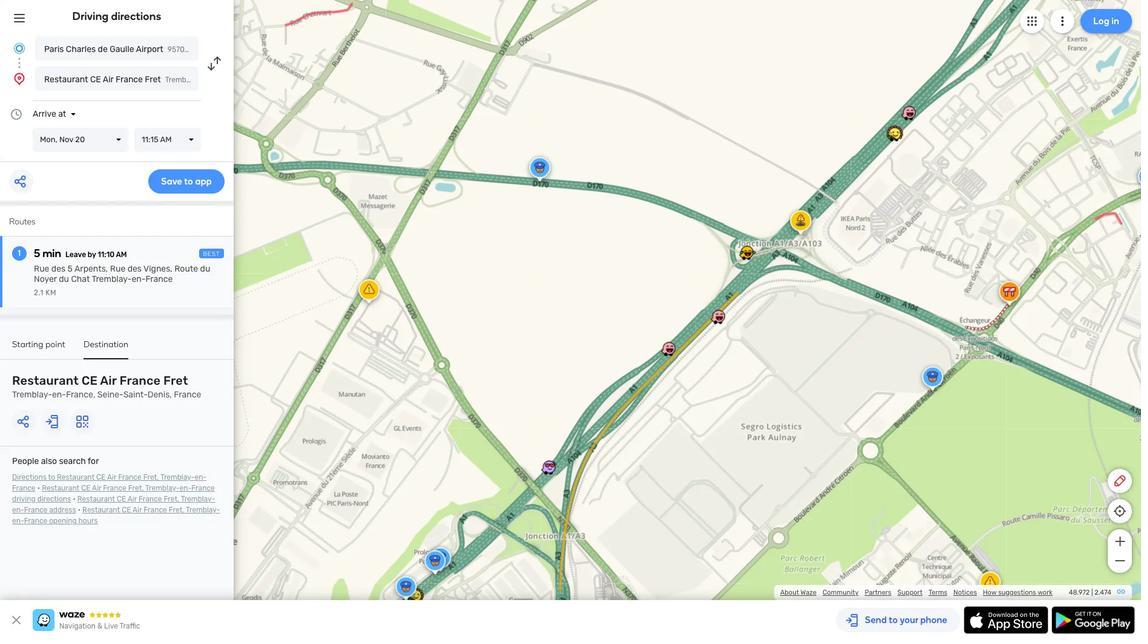 Task type: locate. For each thing, give the bounding box(es) containing it.
directions
[[111, 10, 161, 23], [37, 495, 71, 504]]

en- for restaurant ce air france fret tremblay-en-france, seine-saint-denis, france
[[52, 390, 66, 400]]

am
[[160, 135, 172, 144], [116, 251, 127, 259]]

support
[[898, 589, 923, 597]]

en- inside the restaurant ce air france fret tremblay-en-france, seine-saint-denis, france
[[52, 390, 66, 400]]

air for restaurant ce air france fret, tremblay-en-france driving directions
[[92, 484, 101, 493]]

tremblay- for restaurant ce air france fret, tremblay-en-france driving directions
[[145, 484, 180, 493]]

air down the paris charles de gaulle airport
[[103, 74, 114, 85]]

restaurant down directions to restaurant ce air france fret, tremblay-en- france
[[77, 495, 115, 504]]

rue down 11:10
[[110, 264, 125, 274]]

1 vertical spatial am
[[116, 251, 127, 259]]

air up restaurant ce air france fret, tremblay-en-france driving directions
[[107, 473, 116, 482]]

directions to restaurant ce air france fret, tremblay-en- france
[[12, 473, 207, 493]]

destination button
[[84, 340, 129, 360]]

directions to restaurant ce air france fret, tremblay-en- france link
[[12, 473, 207, 493]]

restaurant ce air france fret, tremblay- en-france opening hours link
[[12, 506, 220, 526]]

en- for restaurant ce air france fret, tremblay-en-france driving directions
[[180, 484, 191, 493]]

people
[[12, 457, 39, 467]]

air inside directions to restaurant ce air france fret, tremblay-en- france
[[107, 473, 116, 482]]

waze
[[801, 589, 817, 597]]

navigation
[[59, 622, 96, 631]]

restaurant up hours
[[82, 506, 120, 515]]

tremblay- inside restaurant ce air france fret, tremblay-en-france driving directions
[[145, 484, 180, 493]]

du down best
[[200, 264, 210, 274]]

seine-
[[97, 390, 123, 400]]

en- for restaurant ce air france fret, tremblay- en-france opening hours
[[12, 517, 24, 526]]

arrive at
[[33, 109, 66, 119]]

paris
[[44, 44, 64, 54]]

restaurant inside the restaurant ce air france fret tremblay-en-france, seine-saint-denis, france
[[12, 374, 79, 388]]

11:15 am list box
[[134, 128, 201, 152]]

terms
[[929, 589, 948, 597]]

tremblay- inside restaurant ce air france fret, tremblay- en-france address
[[181, 495, 215, 504]]

air for restaurant ce air france fret, tremblay- en-france opening hours
[[133, 506, 142, 515]]

du left chat
[[59, 274, 69, 285]]

5 down leave
[[68, 264, 73, 274]]

opening
[[49, 517, 77, 526]]

5 left min
[[34, 247, 40, 260]]

0 horizontal spatial am
[[116, 251, 127, 259]]

mon,
[[40, 135, 57, 144]]

0 horizontal spatial directions
[[37, 495, 71, 504]]

fret down airport
[[145, 74, 161, 85]]

des left vignes,
[[128, 264, 142, 274]]

restaurant for restaurant ce air france fret tremblay-en-france, seine-saint-denis, france
[[12, 374, 79, 388]]

0 horizontal spatial 5
[[34, 247, 40, 260]]

also
[[41, 457, 57, 467]]

en- inside restaurant ce air france fret, tremblay-en-france driving directions
[[180, 484, 191, 493]]

fret inside button
[[145, 74, 161, 85]]

min
[[42, 247, 61, 260]]

starting
[[12, 340, 43, 350]]

2 rue from the left
[[110, 264, 125, 274]]

chat
[[71, 274, 90, 285]]

ce
[[90, 74, 101, 85], [82, 374, 98, 388], [96, 473, 106, 482], [81, 484, 91, 493], [117, 495, 126, 504], [122, 506, 131, 515]]

air inside the restaurant ce air france fret tremblay-en-france, seine-saint-denis, france
[[100, 374, 117, 388]]

ce inside the restaurant ce air france fret, tremblay- en-france opening hours
[[122, 506, 131, 515]]

at
[[58, 109, 66, 119]]

en- for restaurant ce air france fret, tremblay- en-france address
[[12, 506, 24, 515]]

en- inside rue des 5 arpents, rue des vignes, route du noyer du chat tremblay-en-france 2.1 km
[[132, 274, 146, 285]]

0 vertical spatial fret
[[145, 74, 161, 85]]

en- inside directions to restaurant ce air france fret, tremblay-en- france
[[195, 473, 207, 482]]

fret inside the restaurant ce air france fret tremblay-en-france, seine-saint-denis, france
[[163, 374, 188, 388]]

mon, nov 20 list box
[[33, 128, 128, 152]]

des
[[51, 264, 66, 274], [128, 264, 142, 274]]

tremblay- inside directions to restaurant ce air france fret, tremblay-en- france
[[160, 473, 195, 482]]

des down min
[[51, 264, 66, 274]]

fret
[[145, 74, 161, 85], [163, 374, 188, 388]]

1 horizontal spatial fret
[[163, 374, 188, 388]]

restaurant ce air france fret, tremblay-en-france driving directions
[[12, 484, 215, 504]]

restaurant ce air france fret, tremblay- en-france address link
[[12, 495, 215, 515]]

rue down min
[[34, 264, 49, 274]]

restaurant ce air france fret button
[[35, 67, 199, 91]]

x image
[[9, 613, 24, 628]]

restaurant inside the restaurant ce air france fret, tremblay- en-france opening hours
[[82, 506, 120, 515]]

1 horizontal spatial des
[[128, 264, 142, 274]]

work
[[1038, 589, 1053, 597]]

|
[[1092, 589, 1093, 597]]

0 horizontal spatial rue
[[34, 264, 49, 274]]

0 vertical spatial directions
[[111, 10, 161, 23]]

air up restaurant ce air france fret, tremblay- en-france address
[[92, 484, 101, 493]]

1 vertical spatial fret
[[163, 374, 188, 388]]

route
[[175, 264, 198, 274]]

fret up denis,
[[163, 374, 188, 388]]

1 horizontal spatial rue
[[110, 264, 125, 274]]

0 vertical spatial 5
[[34, 247, 40, 260]]

restaurant ce air france fret, tremblay- en-france address
[[12, 495, 215, 515]]

ce inside the restaurant ce air france fret tremblay-en-france, seine-saint-denis, france
[[82, 374, 98, 388]]

&
[[97, 622, 102, 631]]

restaurant for restaurant ce air france fret, tremblay- en-france opening hours
[[82, 506, 120, 515]]

5
[[34, 247, 40, 260], [68, 264, 73, 274]]

support link
[[898, 589, 923, 597]]

0 horizontal spatial des
[[51, 264, 66, 274]]

location image
[[12, 71, 27, 86]]

restaurant inside restaurant ce air france fret, tremblay-en-france driving directions
[[42, 484, 79, 493]]

11:10
[[98, 251, 114, 259]]

en- inside the restaurant ce air france fret, tremblay- en-france opening hours
[[12, 517, 24, 526]]

en- inside restaurant ce air france fret, tremblay- en-france address
[[12, 506, 24, 515]]

charles
[[66, 44, 96, 54]]

air for restaurant ce air france fret
[[103, 74, 114, 85]]

fret, inside restaurant ce air france fret, tremblay- en-france address
[[164, 495, 179, 504]]

restaurant inside button
[[44, 74, 88, 85]]

driving
[[72, 10, 109, 23]]

how
[[983, 589, 997, 597]]

routes
[[9, 217, 35, 227]]

tremblay- inside the restaurant ce air france fret tremblay-en-france, seine-saint-denis, france
[[12, 390, 52, 400]]

clock image
[[9, 107, 24, 122]]

fret, inside the restaurant ce air france fret, tremblay- en-france opening hours
[[169, 506, 184, 515]]

rue des 5 arpents, rue des vignes, route du noyer du chat tremblay-en-france 2.1 km
[[34, 264, 210, 297]]

ce inside restaurant ce air france fret, tremblay-en-france driving directions
[[81, 484, 91, 493]]

noyer
[[34, 274, 57, 285]]

mon, nov 20
[[40, 135, 85, 144]]

community
[[823, 589, 859, 597]]

du
[[200, 264, 210, 274], [59, 274, 69, 285]]

ce inside button
[[90, 74, 101, 85]]

restaurant for restaurant ce air france fret
[[44, 74, 88, 85]]

0 horizontal spatial fret
[[145, 74, 161, 85]]

en-
[[132, 274, 146, 285], [52, 390, 66, 400], [195, 473, 207, 482], [180, 484, 191, 493], [12, 506, 24, 515], [12, 517, 24, 526]]

am inside '11:15 am' list box
[[160, 135, 172, 144]]

driving
[[12, 495, 35, 504]]

zoom in image
[[1113, 535, 1128, 549]]

air
[[103, 74, 114, 85], [100, 374, 117, 388], [107, 473, 116, 482], [92, 484, 101, 493], [128, 495, 137, 504], [133, 506, 142, 515]]

air up the restaurant ce air france fret, tremblay- en-france opening hours
[[128, 495, 137, 504]]

air inside restaurant ce air france fret button
[[103, 74, 114, 85]]

1 vertical spatial directions
[[37, 495, 71, 504]]

airport
[[136, 44, 163, 54]]

tremblay- inside the restaurant ce air france fret, tremblay- en-france opening hours
[[186, 506, 220, 515]]

am right 11:10
[[116, 251, 127, 259]]

air inside restaurant ce air france fret, tremblay- en-france address
[[128, 495, 137, 504]]

ce for restaurant ce air france fret, tremblay-en-france driving directions
[[81, 484, 91, 493]]

restaurant down to
[[42, 484, 79, 493]]

restaurant
[[44, 74, 88, 85], [12, 374, 79, 388], [57, 473, 95, 482], [42, 484, 79, 493], [77, 495, 115, 504], [82, 506, 120, 515]]

1 vertical spatial 5
[[68, 264, 73, 274]]

ce inside restaurant ce air france fret, tremblay- en-france address
[[117, 495, 126, 504]]

by
[[88, 251, 96, 259]]

restaurant down starting point button
[[12, 374, 79, 388]]

tremblay- for restaurant ce air france fret, tremblay- en-france opening hours
[[186, 506, 220, 515]]

directions up airport
[[111, 10, 161, 23]]

partners link
[[865, 589, 892, 597]]

fret, for restaurant ce air france fret, tremblay- en-france address
[[164, 495, 179, 504]]

starting point
[[12, 340, 65, 350]]

restaurant down "paris"
[[44, 74, 88, 85]]

about waze link
[[780, 589, 817, 597]]

restaurant ce air france fret, tremblay-en-france driving directions link
[[12, 484, 215, 504]]

fret, inside restaurant ce air france fret, tremblay-en-france driving directions
[[128, 484, 144, 493]]

48.972
[[1069, 589, 1090, 597]]

air inside restaurant ce air france fret, tremblay-en-france driving directions
[[92, 484, 101, 493]]

air up the seine-
[[100, 374, 117, 388]]

ce for restaurant ce air france fret tremblay-en-france, seine-saint-denis, france
[[82, 374, 98, 388]]

live
[[104, 622, 118, 631]]

1 horizontal spatial am
[[160, 135, 172, 144]]

air for restaurant ce air france fret tremblay-en-france, seine-saint-denis, france
[[100, 374, 117, 388]]

20
[[75, 135, 85, 144]]

restaurant inside restaurant ce air france fret, tremblay- en-france address
[[77, 495, 115, 504]]

restaurant for restaurant ce air france fret, tremblay- en-france address
[[77, 495, 115, 504]]

air inside the restaurant ce air france fret, tremblay- en-france opening hours
[[133, 506, 142, 515]]

am inside 5 min leave by 11:10 am
[[116, 251, 127, 259]]

tremblay-
[[92, 274, 132, 285], [12, 390, 52, 400], [160, 473, 195, 482], [145, 484, 180, 493], [181, 495, 215, 504], [186, 506, 220, 515]]

fret,
[[143, 473, 159, 482], [128, 484, 144, 493], [164, 495, 179, 504], [169, 506, 184, 515]]

restaurant down search
[[57, 473, 95, 482]]

am right 11:15
[[160, 135, 172, 144]]

1 horizontal spatial 5
[[68, 264, 73, 274]]

directions up address
[[37, 495, 71, 504]]

0 vertical spatial am
[[160, 135, 172, 144]]

restaurant for restaurant ce air france fret, tremblay-en-france driving directions
[[42, 484, 79, 493]]

arpents,
[[74, 264, 108, 274]]

about waze community partners support terms notices how suggestions work
[[780, 589, 1053, 597]]

ce inside directions to restaurant ce air france fret, tremblay-en- france
[[96, 473, 106, 482]]

air down restaurant ce air france fret, tremblay-en-france driving directions "link"
[[133, 506, 142, 515]]



Task type: vqa. For each thing, say whether or not it's contained in the screenshot.
Image 3 of Lynnwood, Lynnwood
no



Task type: describe. For each thing, give the bounding box(es) containing it.
5 min leave by 11:10 am
[[34, 247, 127, 260]]

search
[[59, 457, 86, 467]]

france inside rue des 5 arpents, rue des vignes, route du noyer du chat tremblay-en-france 2.1 km
[[146, 274, 173, 285]]

starting point button
[[12, 340, 65, 358]]

1 horizontal spatial du
[[200, 264, 210, 274]]

leave
[[65, 251, 86, 259]]

to
[[48, 473, 55, 482]]

how suggestions work link
[[983, 589, 1053, 597]]

suggestions
[[998, 589, 1036, 597]]

partners
[[865, 589, 892, 597]]

restaurant ce air france fret tremblay-en-france, seine-saint-denis, france
[[12, 374, 201, 400]]

about
[[780, 589, 799, 597]]

point
[[46, 340, 65, 350]]

denis,
[[148, 390, 172, 400]]

0 horizontal spatial du
[[59, 274, 69, 285]]

1
[[18, 248, 21, 259]]

tremblay- for restaurant ce air france fret, tremblay- en-france address
[[181, 495, 215, 504]]

zoom out image
[[1113, 554, 1128, 569]]

notices
[[954, 589, 977, 597]]

fret, for restaurant ce air france fret, tremblay-en-france driving directions
[[128, 484, 144, 493]]

1 horizontal spatial directions
[[111, 10, 161, 23]]

current location image
[[12, 41, 27, 56]]

vignes,
[[144, 264, 172, 274]]

ce for restaurant ce air france fret, tremblay- en-france opening hours
[[122, 506, 131, 515]]

people also search for
[[12, 457, 99, 467]]

paris charles de gaulle airport
[[44, 44, 163, 54]]

community link
[[823, 589, 859, 597]]

fret for restaurant ce air france fret tremblay-en-france, seine-saint-denis, france
[[163, 374, 188, 388]]

2 des from the left
[[128, 264, 142, 274]]

restaurant inside directions to restaurant ce air france fret, tremblay-en- france
[[57, 473, 95, 482]]

1 rue from the left
[[34, 264, 49, 274]]

restaurant ce air france fret
[[44, 74, 161, 85]]

driving directions
[[72, 10, 161, 23]]

fret, for restaurant ce air france fret, tremblay- en-france opening hours
[[169, 506, 184, 515]]

arrive
[[33, 109, 56, 119]]

5 inside rue des 5 arpents, rue des vignes, route du noyer du chat tremblay-en-france 2.1 km
[[68, 264, 73, 274]]

fret for restaurant ce air france fret
[[145, 74, 161, 85]]

2.474
[[1095, 589, 1112, 597]]

ce for restaurant ce air france fret
[[90, 74, 101, 85]]

ce for restaurant ce air france fret, tremblay- en-france address
[[117, 495, 126, 504]]

nov
[[59, 135, 73, 144]]

tremblay- inside rue des 5 arpents, rue des vignes, route du noyer du chat tremblay-en-france 2.1 km
[[92, 274, 132, 285]]

tremblay- for restaurant ce air france fret tremblay-en-france, seine-saint-denis, france
[[12, 390, 52, 400]]

48.972 | 2.474
[[1069, 589, 1112, 597]]

link image
[[1116, 587, 1126, 597]]

terms link
[[929, 589, 948, 597]]

france,
[[66, 390, 95, 400]]

gaulle
[[110, 44, 134, 54]]

paris charles de gaulle airport button
[[35, 36, 199, 61]]

km
[[46, 289, 56, 297]]

france inside button
[[116, 74, 143, 85]]

11:15 am
[[142, 135, 172, 144]]

best
[[203, 251, 220, 258]]

pencil image
[[1113, 474, 1127, 489]]

de
[[98, 44, 108, 54]]

hours
[[78, 517, 98, 526]]

for
[[88, 457, 99, 467]]

fret, inside directions to restaurant ce air france fret, tremblay-en- france
[[143, 473, 159, 482]]

2.1
[[34, 289, 44, 297]]

air for restaurant ce air france fret, tremblay- en-france address
[[128, 495, 137, 504]]

notices link
[[954, 589, 977, 597]]

directions
[[12, 473, 47, 482]]

directions inside restaurant ce air france fret, tremblay-en-france driving directions
[[37, 495, 71, 504]]

destination
[[84, 340, 129, 350]]

address
[[49, 506, 76, 515]]

saint-
[[123, 390, 148, 400]]

restaurant ce air france fret, tremblay- en-france opening hours
[[12, 506, 220, 526]]

traffic
[[120, 622, 140, 631]]

navigation & live traffic
[[59, 622, 140, 631]]

1 des from the left
[[51, 264, 66, 274]]

11:15
[[142, 135, 158, 144]]



